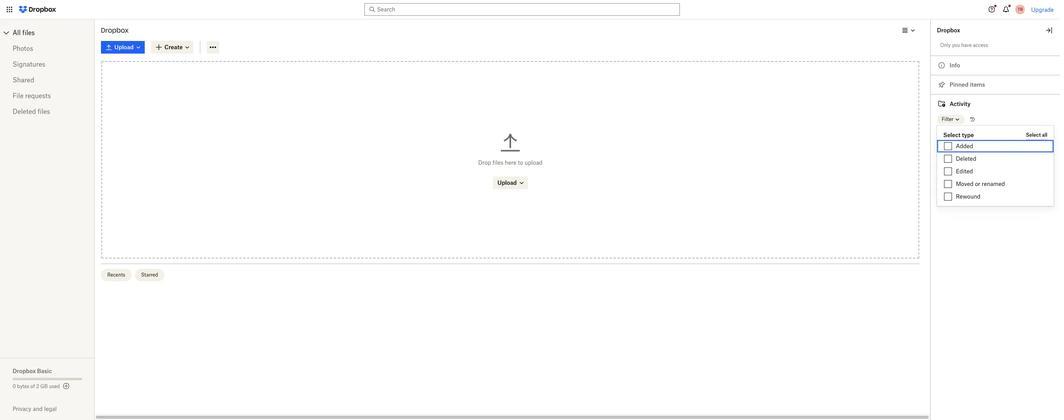 Task type: locate. For each thing, give the bounding box(es) containing it.
files right all
[[22, 29, 35, 37]]

requests
[[25, 92, 51, 100]]

select all button
[[1027, 131, 1048, 140]]

select
[[944, 132, 961, 139], [1027, 132, 1042, 138]]

to right here at the top of page
[[518, 160, 523, 166]]

rewind this folder image
[[970, 116, 976, 123]]

select for select type
[[944, 132, 961, 139]]

deleted down file
[[13, 108, 36, 116]]

this
[[964, 131, 972, 137]]

1 vertical spatial to
[[518, 160, 523, 166]]

0 horizontal spatial select
[[944, 132, 961, 139]]

0 bytes of 2 gb used
[[13, 384, 60, 390]]

0
[[13, 384, 16, 390]]

deleted down added
[[957, 156, 977, 162]]

2 horizontal spatial files
[[493, 160, 504, 166]]

2 select from the left
[[1027, 132, 1042, 138]]

0 vertical spatial to
[[958, 131, 962, 137]]

tb button
[[1015, 3, 1027, 16]]

tb
[[1018, 7, 1023, 12]]

0 horizontal spatial deleted
[[13, 108, 36, 116]]

moved or renamed
[[957, 181, 1006, 187]]

0 horizontal spatial files
[[22, 29, 35, 37]]

recents
[[107, 272, 125, 278]]

moved or renamed checkbox item
[[938, 178, 1055, 191]]

file
[[13, 92, 23, 100]]

files
[[22, 29, 35, 37], [38, 108, 50, 116], [493, 160, 504, 166]]

to
[[958, 131, 962, 137], [518, 160, 523, 166]]

select inside button
[[1027, 132, 1042, 138]]

1 vertical spatial deleted
[[957, 156, 977, 162]]

file requests link
[[13, 88, 82, 104]]

deleted checkbox item
[[938, 153, 1055, 165]]

select type
[[944, 132, 975, 139]]

updates to this folder will show up here.
[[938, 131, 1028, 137]]

0 vertical spatial files
[[22, 29, 35, 37]]

files left here at the top of page
[[493, 160, 504, 166]]

signatures link
[[13, 56, 82, 72]]

bytes
[[17, 384, 29, 390]]

activity button
[[931, 94, 1061, 114]]

file requests
[[13, 92, 51, 100]]

will
[[987, 131, 995, 137]]

photos
[[13, 45, 33, 52]]

added checkbox item
[[938, 140, 1055, 153]]

shared
[[13, 76, 34, 84]]

dropbox
[[101, 26, 129, 34], [938, 27, 961, 34], [13, 368, 36, 375]]

to left this
[[958, 131, 962, 137]]

deleted inside 'checkbox item'
[[957, 156, 977, 162]]

starred
[[141, 272, 158, 278]]

access
[[974, 42, 989, 48]]

dropbox logo - go to the homepage image
[[16, 3, 59, 16]]

1 horizontal spatial select
[[1027, 132, 1042, 138]]

0 horizontal spatial dropbox
[[13, 368, 36, 375]]

privacy
[[13, 406, 31, 413]]

select left this
[[944, 132, 961, 139]]

renamed
[[983, 181, 1006, 187]]

drop files here to upload
[[479, 160, 543, 166]]

0 vertical spatial deleted
[[13, 108, 36, 116]]

select left all
[[1027, 132, 1042, 138]]

updates
[[938, 131, 957, 137]]

upgrade link
[[1032, 6, 1055, 13]]

upgrade
[[1032, 6, 1055, 13]]

0 horizontal spatial to
[[518, 160, 523, 166]]

filter button
[[938, 115, 965, 124]]

2 vertical spatial files
[[493, 160, 504, 166]]

global header element
[[0, 0, 1061, 19]]

1 horizontal spatial deleted
[[957, 156, 977, 162]]

1 vertical spatial files
[[38, 108, 50, 116]]

privacy and legal
[[13, 406, 57, 413]]

moved
[[957, 181, 974, 187]]

deleted for deleted files
[[13, 108, 36, 116]]

deleted
[[13, 108, 36, 116], [957, 156, 977, 162]]

files down file requests link
[[38, 108, 50, 116]]

all files
[[13, 29, 35, 37]]

and
[[33, 406, 43, 413]]

deleted files
[[13, 108, 50, 116]]

show
[[997, 131, 1008, 137]]

signatures
[[13, 60, 45, 68]]

1 horizontal spatial dropbox
[[101, 26, 129, 34]]

legal
[[44, 406, 57, 413]]

1 select from the left
[[944, 132, 961, 139]]

get more space image
[[61, 382, 71, 392]]

1 horizontal spatial files
[[38, 108, 50, 116]]

edited
[[957, 168, 974, 175]]

Search in folder "Dropbox" text field
[[377, 5, 666, 14]]

all
[[13, 29, 21, 37]]



Task type: describe. For each thing, give the bounding box(es) containing it.
here
[[505, 160, 517, 166]]

privacy and legal link
[[13, 406, 95, 413]]

basic
[[37, 368, 52, 375]]

select for select all
[[1027, 132, 1042, 138]]

filter
[[942, 116, 954, 122]]

added
[[957, 143, 974, 150]]

of
[[31, 384, 35, 390]]

only
[[941, 42, 951, 48]]

gb
[[40, 384, 48, 390]]

starred button
[[135, 269, 165, 282]]

files for deleted
[[38, 108, 50, 116]]

edited checkbox item
[[938, 165, 1055, 178]]

rewound
[[957, 193, 981, 200]]

all files link
[[13, 26, 95, 39]]

you
[[953, 42, 961, 48]]

drop
[[479, 160, 491, 166]]

all
[[1043, 132, 1048, 138]]

deleted files link
[[13, 104, 82, 120]]

shared link
[[13, 72, 82, 88]]

have
[[962, 42, 972, 48]]

deleted for deleted
[[957, 156, 977, 162]]

type
[[963, 132, 975, 139]]

select all
[[1027, 132, 1048, 138]]

files for all
[[22, 29, 35, 37]]

dropbox basic
[[13, 368, 52, 375]]

upload
[[525, 160, 543, 166]]

only you have access
[[941, 42, 989, 48]]

files for drop
[[493, 160, 504, 166]]

close details pane image
[[1045, 26, 1055, 35]]

2 horizontal spatial dropbox
[[938, 27, 961, 34]]

recents button
[[101, 269, 132, 282]]

folder
[[973, 131, 986, 137]]

photos link
[[13, 41, 82, 56]]

here.
[[1017, 131, 1028, 137]]

up
[[1010, 131, 1015, 137]]

or
[[976, 181, 981, 187]]

2
[[36, 384, 39, 390]]

activity
[[950, 101, 971, 107]]

used
[[49, 384, 60, 390]]

1 horizontal spatial to
[[958, 131, 962, 137]]

rewound checkbox item
[[938, 191, 1055, 203]]



Task type: vqa. For each thing, say whether or not it's contained in the screenshot.
THE GB
yes



